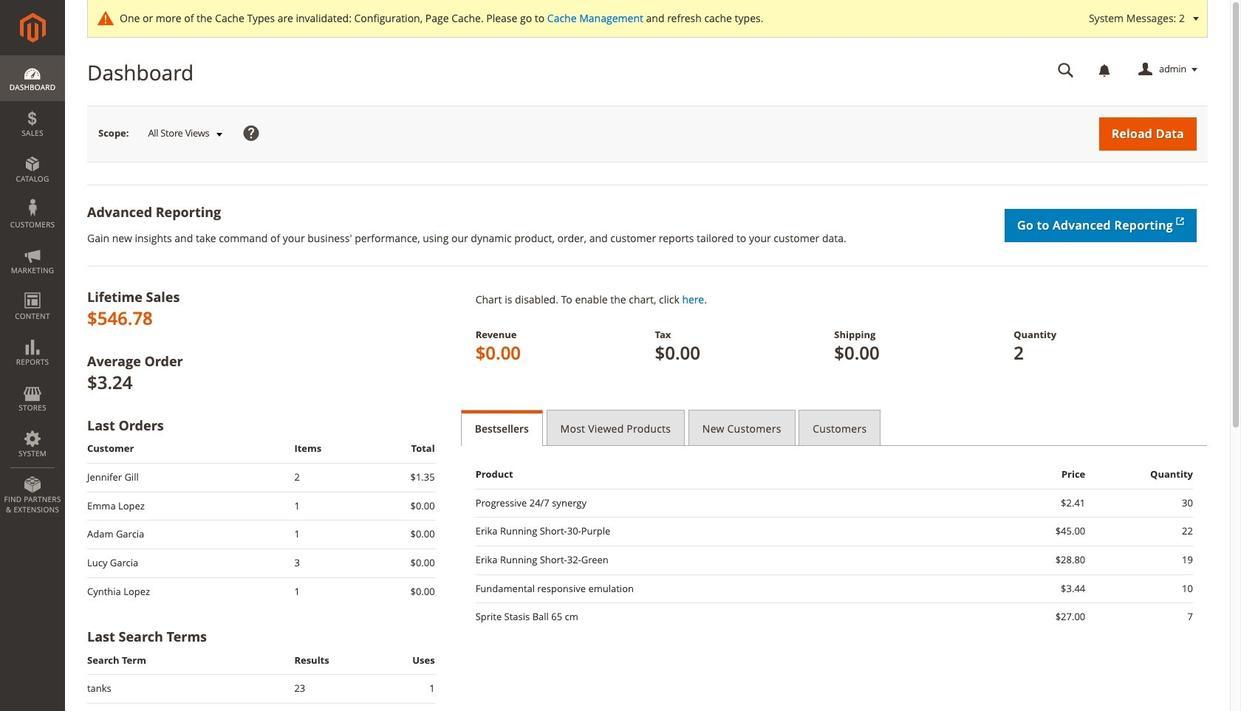 Task type: locate. For each thing, give the bounding box(es) containing it.
magento admin panel image
[[20, 13, 45, 43]]

tab list
[[461, 410, 1208, 446]]

menu bar
[[0, 55, 65, 522]]

None text field
[[1048, 57, 1084, 83]]



Task type: vqa. For each thing, say whether or not it's contained in the screenshot.
tab list
yes



